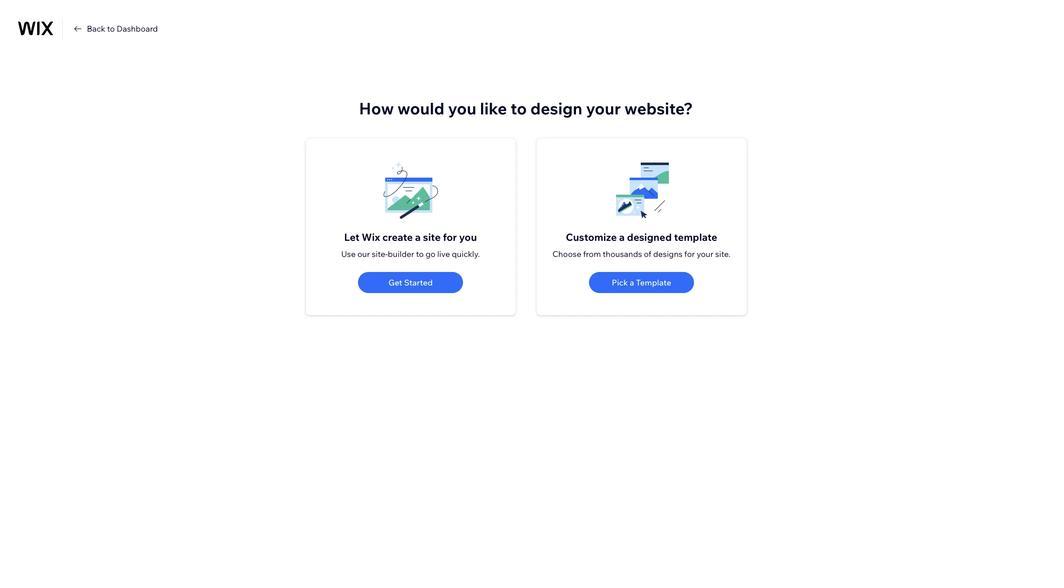 Task type: describe. For each thing, give the bounding box(es) containing it.
design
[[530, 98, 583, 119]]

use
[[341, 249, 356, 259]]

go
[[426, 249, 436, 259]]

customize a designed template
[[566, 231, 717, 244]]

back
[[87, 24, 105, 34]]

your for website?
[[586, 98, 621, 119]]

to for how would you like to design your website?
[[511, 98, 527, 119]]

back to dashboard button
[[72, 23, 158, 35]]

a for pick
[[630, 278, 634, 288]]

back to dashboard
[[87, 24, 158, 34]]

1 vertical spatial you
[[459, 231, 477, 244]]

dashboard
[[117, 24, 158, 34]]

started
[[404, 278, 433, 288]]

quickly.
[[452, 249, 480, 259]]

let wix create a site for you
[[344, 231, 477, 244]]

site.
[[715, 249, 731, 259]]

a for customize
[[619, 231, 625, 244]]

like
[[480, 98, 507, 119]]

to inside button
[[107, 24, 115, 34]]

how would you like to design your website?
[[359, 98, 693, 119]]

thousands
[[603, 249, 642, 259]]

builder
[[388, 249, 414, 259]]

get started button
[[358, 272, 463, 293]]

site-
[[372, 249, 388, 259]]

pick a template
[[612, 278, 671, 288]]



Task type: locate. For each thing, give the bounding box(es) containing it.
create
[[382, 231, 413, 244]]

0 vertical spatial to
[[107, 24, 115, 34]]

for for designs
[[684, 249, 695, 259]]

a left 'site'
[[415, 231, 421, 244]]

2 horizontal spatial to
[[511, 98, 527, 119]]

pick
[[612, 278, 628, 288]]

to right like at top left
[[511, 98, 527, 119]]

designs
[[653, 249, 683, 259]]

let
[[344, 231, 360, 244]]

1 horizontal spatial to
[[416, 249, 424, 259]]

for for site
[[443, 231, 457, 244]]

choose
[[553, 249, 581, 259]]

to
[[107, 24, 115, 34], [511, 98, 527, 119], [416, 249, 424, 259]]

0 vertical spatial you
[[448, 98, 476, 119]]

1 vertical spatial for
[[684, 249, 695, 259]]

template
[[636, 278, 671, 288]]

would
[[398, 98, 444, 119]]

how
[[359, 98, 394, 119]]

designed
[[627, 231, 672, 244]]

pick a template button
[[589, 272, 694, 293]]

1 horizontal spatial a
[[619, 231, 625, 244]]

for up live
[[443, 231, 457, 244]]

a
[[415, 231, 421, 244], [619, 231, 625, 244], [630, 278, 634, 288]]

your left 'site.'
[[697, 249, 714, 259]]

live
[[437, 249, 450, 259]]

1 horizontal spatial your
[[697, 249, 714, 259]]

your right design
[[586, 98, 621, 119]]

0 horizontal spatial your
[[586, 98, 621, 119]]

template
[[674, 231, 717, 244]]

0 horizontal spatial to
[[107, 24, 115, 34]]

from
[[583, 249, 601, 259]]

0 horizontal spatial for
[[443, 231, 457, 244]]

get
[[388, 278, 402, 288]]

our
[[357, 249, 370, 259]]

0 vertical spatial your
[[586, 98, 621, 119]]

use our site-builder to go live quickly.
[[341, 249, 480, 259]]

1 vertical spatial your
[[697, 249, 714, 259]]

wix
[[362, 231, 380, 244]]

to right back
[[107, 24, 115, 34]]

website?
[[624, 98, 693, 119]]

to left go
[[416, 249, 424, 259]]

your
[[586, 98, 621, 119], [697, 249, 714, 259]]

for
[[443, 231, 457, 244], [684, 249, 695, 259]]

customize
[[566, 231, 617, 244]]

0 horizontal spatial a
[[415, 231, 421, 244]]

0 vertical spatial for
[[443, 231, 457, 244]]

a inside pick a template button
[[630, 278, 634, 288]]

you
[[448, 98, 476, 119], [459, 231, 477, 244]]

1 horizontal spatial for
[[684, 249, 695, 259]]

of
[[644, 249, 652, 259]]

2 vertical spatial to
[[416, 249, 424, 259]]

a right pick
[[630, 278, 634, 288]]

2 horizontal spatial a
[[630, 278, 634, 288]]

1 vertical spatial to
[[511, 98, 527, 119]]

a up thousands
[[619, 231, 625, 244]]

you left like at top left
[[448, 98, 476, 119]]

choose from thousands of designs for your site.
[[553, 249, 731, 259]]

for down "template"
[[684, 249, 695, 259]]

get started
[[388, 278, 433, 288]]

site
[[423, 231, 441, 244]]

you up quickly.
[[459, 231, 477, 244]]

your for site.
[[697, 249, 714, 259]]

to for use our site-builder to go live quickly.
[[416, 249, 424, 259]]



Task type: vqa. For each thing, say whether or not it's contained in the screenshot.
site-
yes



